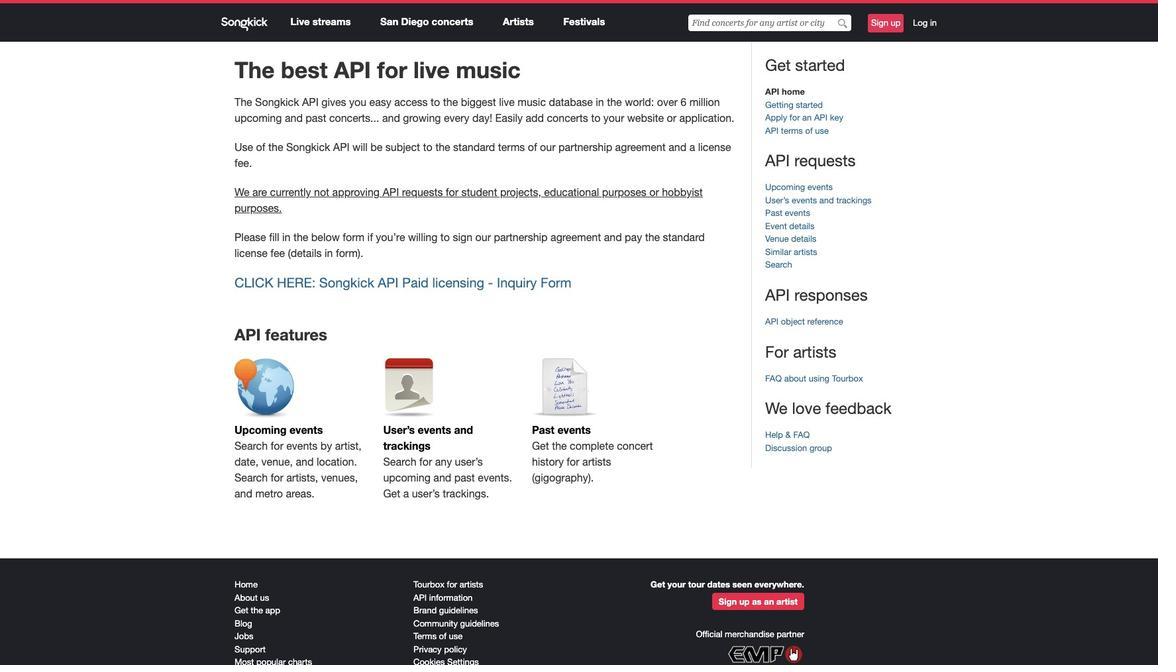 Task type: describe. For each thing, give the bounding box(es) containing it.
help & faq discussion group
[[765, 430, 832, 453]]

will
[[353, 141, 368, 153]]

api features
[[235, 326, 327, 344]]

2 vertical spatial songkick
[[319, 275, 374, 290]]

tourbox for artists api information brand guidelines community guidelines terms of use privacy policy
[[414, 580, 499, 655]]

san diego concerts link
[[380, 15, 474, 27]]

1 vertical spatial guidelines
[[460, 619, 499, 629]]

willing
[[408, 231, 438, 243]]

and down easy
[[382, 112, 400, 124]]

click here: songkick api paid licensing - inquiry form
[[235, 275, 572, 290]]

partner
[[777, 629, 805, 639]]

in right fill
[[282, 231, 291, 243]]

if
[[368, 231, 373, 243]]

venue details link
[[765, 234, 817, 244]]

application.
[[680, 112, 735, 124]]

of inside tourbox for artists api information brand guidelines community guidelines terms of use privacy policy
[[439, 632, 447, 642]]

api requests
[[765, 151, 856, 170]]

areas.
[[286, 488, 315, 500]]

dates
[[708, 579, 730, 590]]

1 vertical spatial user's events and trackings link
[[383, 359, 519, 454]]

for artists
[[765, 342, 837, 361]]

form
[[343, 231, 365, 243]]

in right log
[[930, 18, 937, 28]]

responses
[[795, 286, 868, 304]]

emp image
[[726, 644, 805, 665]]

the left "world:"
[[607, 96, 622, 108]]

0 vertical spatial started
[[795, 56, 845, 74]]

streams
[[313, 15, 351, 27]]

for inside past events get the complete concert history for artists (gigography).
[[567, 456, 580, 468]]

0 vertical spatial details
[[790, 221, 815, 231]]

san
[[380, 15, 398, 27]]

similar
[[765, 247, 792, 257]]

terms inside the use of the songkick api will be subject to the standard terms of our partnership                agreement and a  license fee.
[[498, 141, 525, 153]]

projects,
[[500, 186, 541, 198]]

trackings inside upcoming events user's events and trackings past events event details venue details similar artists search
[[837, 195, 872, 205]]

and down the songkick api
[[285, 112, 303, 124]]

0 horizontal spatial faq
[[765, 374, 782, 384]]

the right use
[[268, 141, 283, 153]]

the inside past events get the complete concert history for artists (gigography).
[[552, 440, 567, 452]]

for inside tourbox for artists api information brand guidelines community guidelines terms of use privacy policy
[[447, 580, 457, 590]]

1 vertical spatial upcoming events link
[[235, 359, 370, 438]]

live inside "gives you easy access to the biggest live music database in the world:              over 6 million upcoming and past concerts... and growing every day! easily add concerts              to your website or application."
[[499, 96, 515, 108]]

trackings inside user's events and trackings search               for any user's upcoming and past events. get a user's trackings.
[[383, 440, 431, 452]]

of inside api home getting started apply for an api key api terms of use
[[806, 126, 813, 136]]

about
[[235, 593, 258, 603]]

hobbyist
[[662, 186, 703, 198]]

apply
[[765, 113, 787, 123]]

we for we are currently not  approving api requests for student                projects, educational purposes or hobbyist purposes.
[[235, 186, 250, 198]]

upcoming for upcoming events search for               events by artist, date, venue, and location. search for artists, venues, and metro areas.
[[235, 424, 287, 436]]

subject
[[386, 141, 420, 153]]

standard inside please fill in the below form if you're willing to sign our partnership agreement and pay                the standard license fee (details in form).
[[663, 231, 705, 243]]

standard inside the use of the songkick api will be subject to the standard terms of our partnership                agreement and a  license fee.
[[453, 141, 495, 153]]

get inside user's events and trackings search               for any user's upcoming and past events. get a user's trackings.
[[383, 488, 400, 500]]

0 horizontal spatial user's
[[412, 488, 440, 500]]

as
[[752, 597, 762, 607]]

to down database
[[591, 112, 601, 124]]

currently
[[270, 186, 311, 198]]

sign
[[453, 231, 473, 243]]

0 horizontal spatial past events link
[[532, 359, 668, 438]]

search inside upcoming events user's events and trackings past events event details venue details similar artists search
[[765, 260, 792, 270]]

click
[[235, 275, 273, 290]]

events.
[[478, 472, 512, 484]]

reference
[[808, 317, 843, 327]]

0 vertical spatial user's
[[455, 456, 483, 468]]

for up "venue,"
[[271, 440, 284, 452]]

licensing
[[432, 275, 485, 290]]

1 horizontal spatial tourbox
[[832, 374, 863, 384]]

log in
[[913, 18, 937, 28]]

upcoming events search for               events by artist, date, venue, and location. search for artists, venues, and metro areas.
[[235, 424, 362, 500]]

and up artists,
[[296, 456, 314, 468]]

privacy
[[414, 645, 442, 655]]

the up (details at the left top
[[294, 231, 308, 243]]

1 horizontal spatial your
[[668, 579, 686, 590]]

purposes.
[[235, 202, 282, 214]]

history
[[532, 456, 564, 468]]

home
[[782, 86, 805, 97]]

festivals link
[[563, 15, 605, 27]]

in down below
[[325, 247, 333, 259]]

fee
[[271, 247, 285, 259]]

up for sign up as an artist
[[740, 597, 750, 607]]

a inside the use of the songkick api will be subject to the standard terms of our partnership                agreement and a  license fee.
[[690, 141, 695, 153]]

0 vertical spatial past events link
[[765, 208, 810, 218]]

inquiry
[[497, 275, 537, 290]]

the for the best
[[235, 56, 275, 83]]

community guidelines link
[[414, 619, 499, 629]]

trackings.
[[443, 488, 489, 500]]

growing
[[403, 112, 441, 124]]

privacy policy link
[[414, 645, 467, 655]]

past inside upcoming events user's events and trackings past events event details venue details similar artists search
[[765, 208, 783, 218]]

over
[[657, 96, 678, 108]]

for down "venue,"
[[271, 472, 284, 484]]

object
[[781, 317, 805, 327]]

official merchandise partner
[[696, 629, 805, 639]]

the songkick api
[[235, 96, 319, 108]]

best
[[281, 56, 328, 83]]

(details
[[288, 247, 322, 259]]

artists,
[[286, 472, 318, 484]]

venues,
[[321, 472, 358, 484]]

1 vertical spatial details
[[791, 234, 817, 244]]

events inside past events get the complete concert history for artists (gigography).
[[558, 424, 591, 436]]

tourbox for artists link
[[414, 580, 483, 590]]

0 vertical spatial upcoming events link
[[765, 183, 833, 192]]

Find concerts for any artist or city search field
[[689, 15, 852, 31]]

or inside 'we are currently not  approving api requests for student                projects, educational purposes or hobbyist purposes.'
[[650, 186, 659, 198]]

artist,
[[335, 440, 362, 452]]

search up date,
[[235, 440, 268, 452]]

in inside "gives you easy access to the biggest live music database in the world:              over 6 million upcoming and past concerts... and growing every day! easily add concerts              to your website or application."
[[596, 96, 604, 108]]

live streams link
[[291, 15, 351, 27]]

past inside "gives you easy access to the biggest live music database in the world:              over 6 million upcoming and past concerts... and growing every day! easily add concerts              to your website or application."
[[306, 112, 326, 124]]

0 vertical spatial requests
[[795, 151, 856, 170]]

sign up as an artist link
[[712, 593, 805, 611]]

home link
[[235, 580, 258, 590]]

discussion group link
[[765, 443, 832, 453]]

agreement inside please fill in the below form if you're willing to sign our partnership agreement and pay                the standard license fee (details in form).
[[551, 231, 601, 243]]

and left metro
[[235, 488, 252, 500]]

location.
[[317, 456, 357, 468]]

0 vertical spatial user's events and trackings link
[[765, 195, 872, 205]]

upcoming inside user's events and trackings search               for any user's upcoming and past events. get a user's trackings.
[[383, 472, 431, 484]]

click here: songkick api paid licensing - inquiry form link
[[235, 275, 572, 290]]

log in link
[[913, 17, 937, 29]]

access
[[394, 96, 428, 108]]

be
[[371, 141, 383, 153]]

get your tour dates seen everywhere.
[[651, 579, 805, 590]]

(gigography).
[[532, 472, 594, 484]]

and down any
[[434, 472, 452, 484]]

seen
[[733, 579, 752, 590]]

everywhere.
[[755, 579, 805, 590]]

0 vertical spatial guidelines
[[439, 606, 478, 616]]

paid
[[402, 275, 429, 290]]

biggest
[[461, 96, 496, 108]]

upcoming events user's events and trackings past events event details venue details similar artists search
[[765, 183, 872, 270]]

and up trackings.
[[454, 424, 473, 436]]

for inside 'we are currently not  approving api requests for student                projects, educational purposes or hobbyist purposes.'
[[446, 186, 459, 198]]

artists up faq about using tourbox link
[[793, 342, 837, 361]]

license for please fill in the below form if you're willing to sign our partnership agreement and pay                the standard license fee (details in form).
[[235, 247, 268, 259]]

merchandise
[[725, 629, 775, 639]]

use
[[235, 141, 253, 153]]

day!
[[472, 112, 492, 124]]

terms
[[414, 632, 437, 642]]

world:
[[625, 96, 654, 108]]

the right pay
[[645, 231, 660, 243]]

san diego concerts
[[380, 15, 474, 27]]

every
[[444, 112, 470, 124]]

jobs
[[235, 632, 253, 642]]

api information link
[[414, 593, 473, 603]]

live
[[291, 15, 310, 27]]

use inside tourbox for artists api information brand guidelines community guidelines terms of use privacy policy
[[449, 632, 463, 642]]

up for sign up
[[891, 18, 901, 28]]

love
[[792, 399, 821, 418]]

of right use
[[256, 141, 265, 153]]

get the app link
[[235, 606, 280, 616]]

sign for sign up as an artist
[[719, 597, 737, 607]]

getting
[[765, 100, 794, 110]]



Task type: locate. For each thing, give the bounding box(es) containing it.
tourbox
[[832, 374, 863, 384], [414, 580, 445, 590]]

0 vertical spatial upcoming
[[765, 183, 805, 192]]

event
[[765, 221, 787, 231]]

0 vertical spatial past
[[765, 208, 783, 218]]

0 vertical spatial faq
[[765, 374, 782, 384]]

license down application.
[[698, 141, 731, 153]]

us
[[260, 593, 269, 603]]

and inside the use of the songkick api will be subject to the standard terms of our partnership                agreement and a  license fee.
[[669, 141, 687, 153]]

an down "getting started" link
[[803, 113, 812, 123]]

1 vertical spatial upcoming
[[383, 472, 431, 484]]

help & faq link
[[765, 430, 810, 440]]

the up the history
[[552, 440, 567, 452]]

our right the 'sign'
[[476, 231, 491, 243]]

1 horizontal spatial partnership
[[559, 141, 612, 153]]

0 vertical spatial partnership
[[559, 141, 612, 153]]

1 horizontal spatial concerts
[[547, 112, 588, 124]]

artist
[[777, 597, 798, 607]]

tour
[[688, 579, 705, 590]]

artists inside past events get the complete concert history for artists (gigography).
[[583, 456, 611, 468]]

concert
[[617, 440, 653, 452]]

1 horizontal spatial past
[[765, 208, 783, 218]]

music up add
[[518, 96, 546, 108]]

and inside please fill in the below form if you're willing to sign our partnership agreement and pay                the standard license fee (details in form).
[[604, 231, 622, 243]]

use of the songkick api will be subject to the standard terms of our partnership                agreement and a  license fee.
[[235, 141, 731, 169]]

a inside user's events and trackings search               for any user's upcoming and past events. get a user's trackings.
[[403, 488, 409, 500]]

past events link up event details link
[[765, 208, 810, 218]]

use up api requests
[[815, 126, 829, 136]]

user's down any
[[412, 488, 440, 500]]

requests inside 'we are currently not  approving api requests for student                projects, educational purposes or hobbyist purposes.'
[[402, 186, 443, 198]]

up left as
[[740, 597, 750, 607]]

past
[[306, 112, 326, 124], [454, 472, 475, 484]]

0 horizontal spatial up
[[740, 597, 750, 607]]

songkick inside the use of the songkick api will be subject to the standard terms of our partnership                agreement and a  license fee.
[[286, 141, 330, 153]]

we left "are" at the left of the page
[[235, 186, 250, 198]]

1 vertical spatial upcoming
[[235, 424, 287, 436]]

1 vertical spatial the
[[235, 96, 252, 108]]

past events link
[[765, 208, 810, 218], [532, 359, 668, 438]]

upcoming inside upcoming events user's events and trackings past events event details venue details similar artists search
[[765, 183, 805, 192]]

0 vertical spatial music
[[456, 56, 521, 83]]

in
[[930, 18, 937, 28], [596, 96, 604, 108], [282, 231, 291, 243], [325, 247, 333, 259]]

faq about using tourbox link
[[765, 374, 863, 384]]

1 vertical spatial partnership
[[494, 231, 548, 243]]

support link
[[235, 645, 266, 655]]

music
[[456, 56, 521, 83], [518, 96, 546, 108]]

faq
[[765, 374, 782, 384], [794, 430, 810, 440]]

or inside "gives you easy access to the biggest live music database in the world:              over 6 million upcoming and past concerts... and growing every day! easily add concerts              to your website or application."
[[667, 112, 677, 124]]

api inside 'we are currently not  approving api requests for student                projects, educational purposes or hobbyist purposes.'
[[383, 186, 399, 198]]

sign down get your tour dates seen everywhere.
[[719, 597, 737, 607]]

1 horizontal spatial user's
[[765, 195, 790, 205]]

fee.
[[235, 157, 252, 169]]

to inside the use of the songkick api will be subject to the standard terms of our partnership                agreement and a  license fee.
[[423, 141, 433, 153]]

diego
[[401, 15, 429, 27]]

guidelines up community guidelines link
[[439, 606, 478, 616]]

1 horizontal spatial up
[[891, 18, 901, 28]]

we are currently not  approving api requests for student                projects, educational purposes or hobbyist purposes.
[[235, 186, 703, 214]]

user's events and trackings link
[[765, 195, 872, 205], [383, 359, 519, 454]]

0 vertical spatial standard
[[453, 141, 495, 153]]

1 horizontal spatial our
[[540, 141, 556, 153]]

up inside sign up link
[[891, 18, 901, 28]]

and
[[285, 112, 303, 124], [382, 112, 400, 124], [669, 141, 687, 153], [820, 195, 834, 205], [604, 231, 622, 243], [454, 424, 473, 436], [296, 456, 314, 468], [434, 472, 452, 484], [235, 488, 252, 500]]

agreement down educational
[[551, 231, 601, 243]]

1 vertical spatial our
[[476, 231, 491, 243]]

user's inside user's events and trackings search               for any user's upcoming and past events. get a user's trackings.
[[383, 424, 415, 436]]

your left tour at the right bottom of the page
[[668, 579, 686, 590]]

0 horizontal spatial user's events and trackings link
[[383, 359, 519, 454]]

below
[[311, 231, 340, 243]]

1 vertical spatial terms
[[498, 141, 525, 153]]

get inside past events get the complete concert history for artists (gigography).
[[532, 440, 549, 452]]

user's right any
[[455, 456, 483, 468]]

music inside "gives you easy access to the biggest live music database in the world:              over 6 million upcoming and past concerts... and growing every day! easily add concerts              to your website or application."
[[518, 96, 546, 108]]

get started
[[765, 56, 845, 74]]

1 horizontal spatial user's
[[455, 456, 483, 468]]

concerts inside "gives you easy access to the biggest live music database in the world:              over 6 million upcoming and past concerts... and growing every day! easily add concerts              to your website or application."
[[547, 112, 588, 124]]

we love feedback
[[765, 399, 892, 418]]

songkick down the best
[[255, 96, 299, 108]]

1 vertical spatial faq
[[794, 430, 810, 440]]

faq left about
[[765, 374, 782, 384]]

1 vertical spatial or
[[650, 186, 659, 198]]

0 vertical spatial license
[[698, 141, 731, 153]]

you
[[349, 96, 367, 108]]

guidelines up policy
[[460, 619, 499, 629]]

concerts right the diego
[[432, 15, 474, 27]]

the up use
[[235, 96, 252, 108]]

artists inside upcoming events user's events and trackings past events event details venue details similar artists search
[[794, 247, 817, 257]]

search inside user's events and trackings search               for any user's upcoming and past events. get a user's trackings.
[[383, 456, 417, 468]]

get inside home about us get the app blog jobs support
[[235, 606, 248, 616]]

use inside api home getting started apply for an api key api terms of use
[[815, 126, 829, 136]]

we for we love feedback
[[765, 399, 788, 418]]

upcoming for upcoming events user's events and trackings past events event details venue details similar artists search
[[765, 183, 805, 192]]

an
[[803, 113, 812, 123], [764, 597, 774, 607]]

0 horizontal spatial upcoming events link
[[235, 359, 370, 438]]

0 horizontal spatial sign
[[719, 597, 737, 607]]

1 vertical spatial trackings
[[383, 440, 431, 452]]

1 vertical spatial past
[[532, 424, 555, 436]]

details up venue details link
[[790, 221, 815, 231]]

blog
[[235, 619, 252, 629]]

search
[[765, 260, 792, 270], [235, 440, 268, 452], [383, 456, 417, 468], [235, 472, 268, 484]]

to up growing
[[431, 96, 440, 108]]

easily
[[495, 112, 523, 124]]

1 vertical spatial music
[[518, 96, 546, 108]]

we inside 'we are currently not  approving api requests for student                projects, educational purposes or hobbyist purposes.'
[[235, 186, 250, 198]]

and down application.
[[669, 141, 687, 153]]

1 vertical spatial user's
[[383, 424, 415, 436]]

concerts down database
[[547, 112, 588, 124]]

standard down hobbyist
[[663, 231, 705, 243]]

live
[[414, 56, 450, 83], [499, 96, 515, 108]]

artists down venue details link
[[794, 247, 817, 257]]

terms
[[781, 126, 803, 136], [498, 141, 525, 153]]

1 horizontal spatial a
[[690, 141, 695, 153]]

1 vertical spatial started
[[796, 100, 823, 110]]

the down every
[[435, 141, 450, 153]]

user's
[[765, 195, 790, 205], [383, 424, 415, 436]]

the up every
[[443, 96, 458, 108]]

1 horizontal spatial we
[[765, 399, 788, 418]]

terms down apply
[[781, 126, 803, 136]]

details up similar artists link at the top
[[791, 234, 817, 244]]

0 vertical spatial sign
[[871, 18, 889, 28]]

our inside please fill in the below form if you're willing to sign our partnership agreement and pay                the standard license fee (details in form).
[[476, 231, 491, 243]]

of down add
[[528, 141, 537, 153]]

sign for sign up
[[871, 18, 889, 28]]

for down "getting started" link
[[790, 113, 800, 123]]

0 horizontal spatial your
[[604, 112, 624, 124]]

1 vertical spatial an
[[764, 597, 774, 607]]

1 horizontal spatial use
[[815, 126, 829, 136]]

0 vertical spatial concerts
[[432, 15, 474, 27]]

up inside sign up as an artist link
[[740, 597, 750, 607]]

artists inside tourbox for artists api information brand guidelines community guidelines terms of use privacy policy
[[460, 580, 483, 590]]

or down the over
[[667, 112, 677, 124]]

started inside api home getting started apply for an api key api terms of use
[[796, 100, 823, 110]]

faq about using tourbox
[[765, 374, 863, 384]]

live up access
[[414, 56, 450, 83]]

0 horizontal spatial upcoming
[[235, 112, 282, 124]]

an right as
[[764, 597, 774, 607]]

0 vertical spatial past
[[306, 112, 326, 124]]

use up policy
[[449, 632, 463, 642]]

1 horizontal spatial live
[[499, 96, 515, 108]]

and down api requests
[[820, 195, 834, 205]]

0 horizontal spatial concerts
[[432, 15, 474, 27]]

0 horizontal spatial partnership
[[494, 231, 548, 243]]

up left log
[[891, 18, 901, 28]]

tourbox inside tourbox for artists api information brand guidelines community guidelines terms of use privacy policy
[[414, 580, 445, 590]]

partnership inside please fill in the below form if you're willing to sign our partnership agreement and pay                the standard license fee (details in form).
[[494, 231, 548, 243]]

license inside please fill in the below form if you're willing to sign our partnership agreement and pay                the standard license fee (details in form).
[[235, 247, 268, 259]]

0 horizontal spatial trackings
[[383, 440, 431, 452]]

please fill in the below form if you're willing to sign our partnership agreement and pay                the standard license fee (details in form).
[[235, 231, 705, 259]]

student
[[462, 186, 497, 198]]

0 vertical spatial live
[[414, 56, 450, 83]]

of up api requests
[[806, 126, 813, 136]]

information
[[429, 593, 473, 603]]

official
[[696, 629, 723, 639]]

requests up willing
[[402, 186, 443, 198]]

group
[[810, 443, 832, 453]]

user's inside upcoming events user's events and trackings past events event details venue details similar artists search
[[765, 195, 790, 205]]

or left hobbyist
[[650, 186, 659, 198]]

here:
[[277, 275, 316, 290]]

policy
[[444, 645, 467, 655]]

0 vertical spatial the
[[235, 56, 275, 83]]

agreement down website
[[615, 141, 666, 153]]

partnership down projects,
[[494, 231, 548, 243]]

a
[[690, 141, 695, 153], [403, 488, 409, 500]]

user's
[[455, 456, 483, 468], [412, 488, 440, 500]]

1 horizontal spatial trackings
[[837, 195, 872, 205]]

0 horizontal spatial terms
[[498, 141, 525, 153]]

1 horizontal spatial upcoming
[[383, 472, 431, 484]]

api left will
[[333, 141, 350, 153]]

1 vertical spatial concerts
[[547, 112, 588, 124]]

artists down complete
[[583, 456, 611, 468]]

purposes
[[602, 186, 647, 198]]

0 vertical spatial up
[[891, 18, 901, 28]]

1 horizontal spatial or
[[667, 112, 677, 124]]

discussion
[[765, 443, 807, 453]]

1 horizontal spatial past
[[454, 472, 475, 484]]

api up brand
[[414, 593, 427, 603]]

to inside please fill in the below form if you're willing to sign our partnership agreement and pay                the standard license fee (details in form).
[[441, 231, 450, 243]]

past inside user's events and trackings search               for any user's upcoming and past events. get a user's trackings.
[[454, 472, 475, 484]]

1 vertical spatial live
[[499, 96, 515, 108]]

0 horizontal spatial live
[[414, 56, 450, 83]]

upcoming events link down api requests
[[765, 183, 833, 192]]

event details link
[[765, 221, 815, 231]]

1 vertical spatial agreement
[[551, 231, 601, 243]]

the inside home about us get the app blog jobs support
[[251, 606, 263, 616]]

songkick up not at the top left
[[286, 141, 330, 153]]

requests down key
[[795, 151, 856, 170]]

our inside the use of the songkick api will be subject to the standard terms of our partnership                agreement and a  license fee.
[[540, 141, 556, 153]]

venue
[[765, 234, 789, 244]]

trackings down api requests
[[837, 195, 872, 205]]

tourbox right using
[[832, 374, 863, 384]]

0 vertical spatial terms
[[781, 126, 803, 136]]

0 vertical spatial tourbox
[[832, 374, 863, 384]]

user's events and trackings search               for any user's upcoming and past events. get a user's trackings.
[[383, 424, 512, 500]]

faq up discussion group link
[[794, 430, 810, 440]]

api inside tourbox for artists api information brand guidelines community guidelines terms of use privacy policy
[[414, 593, 427, 603]]

0 vertical spatial a
[[690, 141, 695, 153]]

about us link
[[235, 593, 269, 603]]

0 vertical spatial user's
[[765, 195, 790, 205]]

trackings right artist,
[[383, 440, 431, 452]]

the for the songkick
[[235, 96, 252, 108]]

past up the history
[[532, 424, 555, 436]]

partnership inside the use of the songkick api will be subject to the standard terms of our partnership                agreement and a  license fee.
[[559, 141, 612, 153]]

form).
[[336, 247, 363, 259]]

0 vertical spatial trackings
[[837, 195, 872, 205]]

for up information
[[447, 580, 457, 590]]

a left trackings.
[[403, 488, 409, 500]]

form
[[541, 275, 572, 290]]

api inside the use of the songkick api will be subject to the standard terms of our partnership                agreement and a  license fee.
[[333, 141, 350, 153]]

upcoming events link
[[765, 183, 833, 192], [235, 359, 370, 438]]

started down home at the right top of page
[[796, 100, 823, 110]]

past up trackings.
[[454, 472, 475, 484]]

1 horizontal spatial agreement
[[615, 141, 666, 153]]

upcoming down api requests
[[765, 183, 805, 192]]

1 horizontal spatial standard
[[663, 231, 705, 243]]

0 vertical spatial songkick
[[255, 96, 299, 108]]

1 horizontal spatial requests
[[795, 151, 856, 170]]

partnership up educational
[[559, 141, 612, 153]]

search down date,
[[235, 472, 268, 484]]

your inside "gives you easy access to the biggest live music database in the world:              over 6 million upcoming and past concerts... and growing every day! easily add concerts              to your website or application."
[[604, 112, 624, 124]]

0 horizontal spatial license
[[235, 247, 268, 259]]

terms inside api home getting started apply for an api key api terms of use
[[781, 126, 803, 136]]

upcoming up date,
[[235, 424, 287, 436]]

standard down day!
[[453, 141, 495, 153]]

0 vertical spatial we
[[235, 186, 250, 198]]

user's events and trackings link up any
[[383, 359, 519, 454]]

of up privacy policy link
[[439, 632, 447, 642]]

license inside the use of the songkick api will be subject to the standard terms of our partnership                agreement and a  license fee.
[[698, 141, 731, 153]]

upcoming events link up by at the left of the page
[[235, 359, 370, 438]]

api left paid
[[378, 275, 399, 290]]

the
[[235, 56, 275, 83], [235, 96, 252, 108]]

brand guidelines link
[[414, 606, 478, 616]]

0 horizontal spatial use
[[449, 632, 463, 642]]

0 horizontal spatial past
[[532, 424, 555, 436]]

use
[[815, 126, 829, 136], [449, 632, 463, 642]]

upcoming inside upcoming events search for               events by artist, date, venue, and location. search for artists, venues, and metro areas.
[[235, 424, 287, 436]]

1 vertical spatial tourbox
[[414, 580, 445, 590]]

and inside upcoming events user's events and trackings past events event details venue details similar artists search
[[820, 195, 834, 205]]

1 vertical spatial user's
[[412, 488, 440, 500]]

past inside past events get the complete concert history for artists (gigography).
[[532, 424, 555, 436]]

0 vertical spatial an
[[803, 113, 812, 123]]

community
[[414, 619, 458, 629]]

songkick down form).
[[319, 275, 374, 290]]

0 horizontal spatial agreement
[[551, 231, 601, 243]]

1 vertical spatial requests
[[402, 186, 443, 198]]

1 vertical spatial past
[[454, 472, 475, 484]]

to left the 'sign'
[[441, 231, 450, 243]]

our
[[540, 141, 556, 153], [476, 231, 491, 243]]

for left any
[[419, 456, 432, 468]]

any
[[435, 456, 452, 468]]

please
[[235, 231, 266, 243]]

terms of use link
[[414, 632, 463, 642]]

artists up information
[[460, 580, 483, 590]]

an inside api home getting started apply for an api key api terms of use
[[803, 113, 812, 123]]

1 vertical spatial past events link
[[532, 359, 668, 438]]

0 horizontal spatial user's
[[383, 424, 415, 436]]

1 the from the top
[[235, 56, 275, 83]]

past
[[765, 208, 783, 218], [532, 424, 555, 436]]

license down please
[[235, 247, 268, 259]]

0 vertical spatial use
[[815, 126, 829, 136]]

search left any
[[383, 456, 417, 468]]

user's events and trackings link up event details link
[[765, 195, 872, 205]]

1 vertical spatial a
[[403, 488, 409, 500]]

upcoming inside "gives you easy access to the biggest live music database in the world:              over 6 million upcoming and past concerts... and growing every day! easily add concerts              to your website or application."
[[235, 112, 282, 124]]

features
[[265, 326, 327, 344]]

&
[[786, 430, 791, 440]]

1 horizontal spatial faq
[[794, 430, 810, 440]]

upcoming
[[765, 183, 805, 192], [235, 424, 287, 436]]

api home getting started apply for an api key api terms of use
[[765, 86, 844, 136]]

0 horizontal spatial our
[[476, 231, 491, 243]]

faq inside help & faq discussion group
[[794, 430, 810, 440]]

0 horizontal spatial we
[[235, 186, 250, 198]]

in right database
[[596, 96, 604, 108]]

license for use of the songkick api will be subject to the standard terms of our partnership                agreement and a  license fee.
[[698, 141, 731, 153]]

tourbox up api information 'link'
[[414, 580, 445, 590]]

2 the from the top
[[235, 96, 252, 108]]

we
[[235, 186, 250, 198], [765, 399, 788, 418]]

agreement inside the use of the songkick api will be subject to the standard terms of our partnership                agreement and a  license fee.
[[615, 141, 666, 153]]

0 vertical spatial upcoming
[[235, 112, 282, 124]]

for inside user's events and trackings search               for any user's upcoming and past events. get a user's trackings.
[[419, 456, 432, 468]]

events inside user's events and trackings search               for any user's upcoming and past events. get a user's trackings.
[[418, 424, 451, 436]]

easy
[[370, 96, 392, 108]]

0 horizontal spatial an
[[764, 597, 774, 607]]

live up easily
[[499, 96, 515, 108]]

for up easy
[[377, 56, 407, 83]]

a down application.
[[690, 141, 695, 153]]

api right 'approving'
[[383, 186, 399, 198]]

key
[[830, 113, 844, 123]]

the down the about us link
[[251, 606, 263, 616]]

0 horizontal spatial or
[[650, 186, 659, 198]]

help
[[765, 430, 783, 440]]

api left gives
[[302, 96, 319, 108]]

for inside api home getting started apply for an api key api terms of use
[[790, 113, 800, 123]]

live streams
[[291, 15, 351, 27]]

past events get the complete concert history for artists (gigography).
[[532, 424, 653, 484]]

sign right "search" icon
[[871, 18, 889, 28]]

past down gives
[[306, 112, 326, 124]]

1 vertical spatial standard
[[663, 231, 705, 243]]

search image
[[839, 18, 848, 28]]

songkick
[[255, 96, 299, 108], [286, 141, 330, 153], [319, 275, 374, 290]]

sign up link
[[868, 14, 904, 32]]

festivals
[[563, 15, 605, 27]]

the up the songkick api
[[235, 56, 275, 83]]



Task type: vqa. For each thing, say whether or not it's contained in the screenshot.
In-game live shows didn't really start grabbing wider attention until relatively recently. After all, last year's much-hyped Fortnite concert by
no



